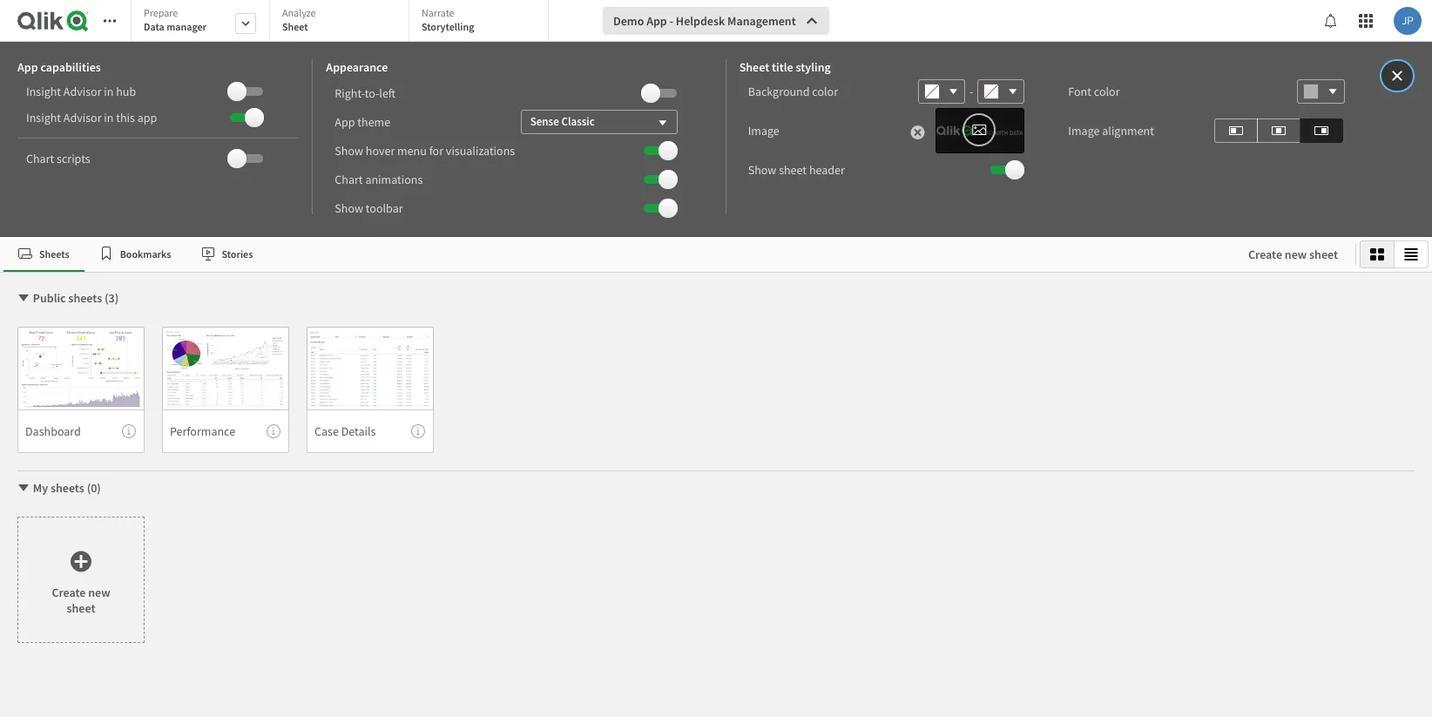 Task type: vqa. For each thing, say whether or not it's contained in the screenshot.
Analyze Sheet
yes



Task type: locate. For each thing, give the bounding box(es) containing it.
2 insight from the top
[[26, 110, 61, 125]]

0 vertical spatial collapse image
[[17, 291, 31, 305]]

show for show hover menu for visualizations
[[335, 142, 363, 158]]

- up select image
[[970, 84, 974, 99]]

0 vertical spatial create new sheet
[[1249, 247, 1339, 262]]

grid view image
[[1371, 247, 1385, 261]]

1 image from the left
[[748, 123, 780, 139]]

insight advisor in this app
[[26, 110, 157, 125]]

2 advisor from the top
[[63, 110, 102, 125]]

0 vertical spatial show
[[335, 142, 363, 158]]

- left helpdesk
[[670, 13, 674, 29]]

advisor
[[63, 84, 102, 99], [63, 110, 102, 125]]

sheet inside create new sheet
[[67, 600, 95, 616]]

0 vertical spatial create
[[1249, 247, 1283, 262]]

1 vertical spatial show
[[748, 162, 777, 178]]

case details sheet is selected. press the spacebar or enter key to open case details sheet. use the right and left arrow keys to navigate. element
[[307, 327, 434, 453]]

(3)
[[105, 290, 119, 306]]

show
[[335, 142, 363, 158], [748, 162, 777, 178], [335, 200, 363, 216]]

tooltip left "performance"
[[122, 424, 136, 438]]

0 vertical spatial sheets
[[68, 290, 102, 306]]

advisor for hub
[[63, 84, 102, 99]]

1 vertical spatial new
[[88, 584, 110, 600]]

tab list
[[131, 0, 555, 44], [3, 237, 1231, 272]]

1 horizontal spatial chart
[[335, 171, 363, 187]]

1 vertical spatial chart
[[335, 171, 363, 187]]

in left hub
[[104, 84, 114, 99]]

insight for insight advisor in hub
[[26, 84, 61, 99]]

sheet
[[779, 162, 807, 178], [1310, 247, 1339, 262], [67, 600, 95, 616]]

select image image
[[972, 119, 988, 140]]

for
[[429, 142, 444, 158]]

-
[[670, 13, 674, 29], [970, 84, 974, 99]]

create
[[1249, 247, 1283, 262], [52, 584, 86, 600]]

capabilities
[[40, 59, 101, 75]]

sense
[[530, 114, 559, 129]]

1 tooltip from the left
[[122, 424, 136, 438]]

details
[[341, 423, 376, 439]]

tooltip left the case
[[267, 424, 281, 438]]

collapse image
[[17, 291, 31, 305], [17, 481, 31, 495]]

1 horizontal spatial -
[[970, 84, 974, 99]]

image down background
[[748, 123, 780, 139]]

0 horizontal spatial new
[[88, 584, 110, 600]]

sheets for my sheets
[[51, 480, 84, 496]]

sheet
[[282, 20, 308, 33], [740, 59, 770, 75]]

0 vertical spatial app
[[647, 13, 667, 29]]

app left capabilities on the top of page
[[17, 59, 38, 75]]

sheets left "(0)"
[[51, 480, 84, 496]]

demo
[[614, 13, 644, 29]]

2 vertical spatial app
[[335, 114, 355, 129]]

helpdesk
[[676, 13, 725, 29]]

new inside button
[[1285, 247, 1307, 262]]

1 vertical spatial collapse image
[[17, 481, 31, 495]]

chart
[[26, 151, 54, 166], [335, 171, 363, 187]]

tooltip right details
[[411, 424, 425, 438]]

1 color from the left
[[812, 84, 838, 99]]

close app options image
[[1390, 65, 1406, 86]]

1 vertical spatial insight
[[26, 110, 61, 125]]

toolbar
[[0, 0, 1433, 237]]

2 horizontal spatial app
[[647, 13, 667, 29]]

0 horizontal spatial sheet
[[282, 20, 308, 33]]

1 horizontal spatial new
[[1285, 247, 1307, 262]]

chart for chart scripts
[[26, 151, 54, 166]]

0 vertical spatial new
[[1285, 247, 1307, 262]]

app left theme
[[335, 114, 355, 129]]

sense classic button
[[521, 109, 678, 134]]

1 collapse image from the top
[[17, 291, 31, 305]]

application containing demo app - helpdesk management
[[0, 0, 1433, 717]]

1 horizontal spatial sheet
[[779, 162, 807, 178]]

application
[[0, 0, 1433, 717]]

1 horizontal spatial create new sheet
[[1249, 247, 1339, 262]]

0 horizontal spatial color
[[812, 84, 838, 99]]

sheets for public sheets
[[68, 290, 102, 306]]

performance
[[170, 423, 235, 439]]

0 horizontal spatial chart
[[26, 151, 54, 166]]

1 horizontal spatial sheet
[[740, 59, 770, 75]]

create inside button
[[1249, 247, 1283, 262]]

insight
[[26, 84, 61, 99], [26, 110, 61, 125]]

1 horizontal spatial image
[[1069, 123, 1100, 139]]

toolbar containing demo app - helpdesk management
[[0, 0, 1433, 237]]

2 image from the left
[[1069, 123, 1100, 139]]

background
[[748, 84, 810, 99]]

sheet inside button
[[1310, 247, 1339, 262]]

1 vertical spatial -
[[970, 84, 974, 99]]

create new sheet
[[1249, 247, 1339, 262], [52, 584, 110, 616]]

collapse image left my
[[17, 481, 31, 495]]

sheets left (3) at the top of the page
[[68, 290, 102, 306]]

image
[[748, 123, 780, 139], [1069, 123, 1100, 139]]

advisor for this
[[63, 110, 102, 125]]

chart up show toolbar
[[335, 171, 363, 187]]

show left hover
[[335, 142, 363, 158]]

demo app - helpdesk management
[[614, 13, 796, 29]]

sheet title styling
[[740, 59, 831, 75]]

my
[[33, 480, 48, 496]]

toolbar
[[366, 200, 403, 216]]

case
[[315, 423, 339, 439]]

collapse image left public
[[17, 291, 31, 305]]

to-
[[365, 85, 379, 101]]

0 horizontal spatial tooltip
[[122, 424, 136, 438]]

2 tooltip from the left
[[267, 424, 281, 438]]

create new sheet button
[[1235, 241, 1353, 268]]

0 vertical spatial tab list
[[131, 0, 555, 44]]

font
[[1069, 84, 1092, 99]]

performance sheet is selected. press the spacebar or enter key to open performance sheet. use the right and left arrow keys to navigate. element
[[162, 327, 289, 453]]

1 horizontal spatial create
[[1249, 247, 1283, 262]]

tooltip
[[122, 424, 136, 438], [267, 424, 281, 438], [411, 424, 425, 438]]

1 horizontal spatial app
[[335, 114, 355, 129]]

color
[[812, 84, 838, 99], [1094, 84, 1120, 99]]

1 in from the top
[[104, 84, 114, 99]]

2 collapse image from the top
[[17, 481, 31, 495]]

1 horizontal spatial tooltip
[[267, 424, 281, 438]]

chart scripts
[[26, 151, 90, 166]]

show left header
[[748, 162, 777, 178]]

3 tooltip from the left
[[411, 424, 425, 438]]

insight up chart scripts
[[26, 110, 61, 125]]

tooltip inside dashboard menu item
[[122, 424, 136, 438]]

scripts
[[57, 151, 90, 166]]

bookmarks button
[[84, 237, 186, 272]]

show for show sheet header
[[748, 162, 777, 178]]

sheets
[[39, 247, 69, 260]]

color down styling
[[812, 84, 838, 99]]

appearance
[[326, 59, 388, 75]]

1 horizontal spatial color
[[1094, 84, 1120, 99]]

tooltip inside case details menu item
[[411, 424, 425, 438]]

2 color from the left
[[1094, 84, 1120, 99]]

1 vertical spatial app
[[17, 59, 38, 75]]

- inside 'button'
[[670, 13, 674, 29]]

0 horizontal spatial create
[[52, 584, 86, 600]]

1 vertical spatial sheet
[[1310, 247, 1339, 262]]

1 vertical spatial in
[[104, 110, 114, 125]]

0 horizontal spatial image
[[748, 123, 780, 139]]

sheet down analyze
[[282, 20, 308, 33]]

sheets
[[68, 290, 102, 306], [51, 480, 84, 496]]

0 vertical spatial advisor
[[63, 84, 102, 99]]

2 horizontal spatial sheet
[[1310, 247, 1339, 262]]

right-
[[335, 85, 365, 101]]

classic
[[562, 114, 595, 129]]

show left the toolbar
[[335, 200, 363, 216]]

0 vertical spatial -
[[670, 13, 674, 29]]

chart animations
[[335, 171, 423, 187]]

show hover menu for visualizations
[[335, 142, 515, 158]]

app right demo
[[647, 13, 667, 29]]

0 horizontal spatial sheet
[[67, 600, 95, 616]]

2 vertical spatial show
[[335, 200, 363, 216]]

sheet left the title
[[740, 59, 770, 75]]

chart left scripts
[[26, 151, 54, 166]]

1 vertical spatial tab list
[[3, 237, 1231, 272]]

title
[[772, 59, 794, 75]]

tooltip for dashboard
[[122, 424, 136, 438]]

align left image
[[1230, 120, 1244, 141]]

animations
[[365, 171, 423, 187]]

in left 'this'
[[104, 110, 114, 125]]

1 vertical spatial create new sheet
[[52, 584, 110, 616]]

insight down app capabilities
[[26, 84, 61, 99]]

sheet inside analyze sheet
[[282, 20, 308, 33]]

1 vertical spatial create
[[52, 584, 86, 600]]

advisor down capabilities on the top of page
[[63, 84, 102, 99]]

group
[[1360, 241, 1429, 268]]

in for this
[[104, 110, 114, 125]]

1 vertical spatial advisor
[[63, 110, 102, 125]]

0 vertical spatial insight
[[26, 84, 61, 99]]

new
[[1285, 247, 1307, 262], [88, 584, 110, 600]]

1 insight from the top
[[26, 84, 61, 99]]

0 horizontal spatial -
[[670, 13, 674, 29]]

narrate storytelling
[[422, 6, 474, 33]]

0 horizontal spatial app
[[17, 59, 38, 75]]

hover
[[366, 142, 395, 158]]

image down the 'font'
[[1069, 123, 1100, 139]]

color right the 'font'
[[1094, 84, 1120, 99]]

show toolbar
[[335, 200, 403, 216]]

tab list containing sheets
[[3, 237, 1231, 272]]

0 vertical spatial chart
[[26, 151, 54, 166]]

1 vertical spatial sheets
[[51, 480, 84, 496]]

management
[[728, 13, 796, 29]]

image alignment
[[1069, 123, 1155, 139]]

theme
[[358, 114, 391, 129]]

0 vertical spatial in
[[104, 84, 114, 99]]

tooltip inside performance menu item
[[267, 424, 281, 438]]

in
[[104, 84, 114, 99], [104, 110, 114, 125]]

2 in from the top
[[104, 110, 114, 125]]

show for show toolbar
[[335, 200, 363, 216]]

analyze
[[282, 6, 316, 19]]

2 horizontal spatial tooltip
[[411, 424, 425, 438]]

advisor down insight advisor in hub
[[63, 110, 102, 125]]

public
[[33, 290, 66, 306]]

app
[[647, 13, 667, 29], [17, 59, 38, 75], [335, 114, 355, 129]]

0 vertical spatial sheet
[[282, 20, 308, 33]]

2 vertical spatial sheet
[[67, 600, 95, 616]]

right-to-left
[[335, 85, 396, 101]]

1 advisor from the top
[[63, 84, 102, 99]]



Task type: describe. For each thing, give the bounding box(es) containing it.
list view image
[[1405, 247, 1419, 261]]

performance menu item
[[162, 410, 289, 453]]

left
[[379, 85, 396, 101]]

this
[[116, 110, 135, 125]]

app inside demo app - helpdesk management 'button'
[[647, 13, 667, 29]]

case details
[[315, 423, 376, 439]]

narrate
[[422, 6, 455, 19]]

styling
[[796, 59, 831, 75]]

analyze sheet
[[282, 6, 316, 33]]

case details menu item
[[307, 410, 434, 453]]

data
[[144, 20, 165, 33]]

font color
[[1069, 84, 1120, 99]]

dashboard
[[25, 423, 81, 439]]

sheets button
[[3, 237, 84, 272]]

my sheets (0)
[[33, 480, 101, 496]]

demo app - helpdesk management button
[[603, 7, 829, 35]]

header
[[809, 162, 845, 178]]

sense classic
[[530, 114, 595, 129]]

public sheets (3)
[[33, 290, 119, 306]]

tab list containing prepare
[[131, 0, 555, 44]]

bookmarks
[[120, 247, 171, 260]]

insight for insight advisor in this app
[[26, 110, 61, 125]]

app for app theme
[[335, 114, 355, 129]]

0 vertical spatial sheet
[[779, 162, 807, 178]]

app for app capabilities
[[17, 59, 38, 75]]

prepare
[[144, 6, 178, 19]]

align center image
[[1272, 120, 1286, 141]]

alignment
[[1103, 123, 1155, 139]]

tooltip for case details
[[411, 424, 425, 438]]

prepare data manager
[[144, 6, 207, 33]]

0 horizontal spatial create new sheet
[[52, 584, 110, 616]]

create inside create new sheet
[[52, 584, 86, 600]]

(0)
[[87, 480, 101, 496]]

chart for chart animations
[[335, 171, 363, 187]]

menu
[[397, 142, 427, 158]]

align right image
[[1315, 120, 1329, 141]]

new inside create new sheet
[[88, 584, 110, 600]]

1 vertical spatial sheet
[[740, 59, 770, 75]]

tooltip for performance
[[267, 424, 281, 438]]

collapse image for my
[[17, 481, 31, 495]]

color for font color
[[1094, 84, 1120, 99]]

remove image image
[[911, 124, 925, 141]]

image for image alignment
[[1069, 123, 1100, 139]]

in for hub
[[104, 84, 114, 99]]

hub
[[116, 84, 136, 99]]

dashboard sheet is selected. press the spacebar or enter key to open dashboard sheet. use the right and left arrow keys to navigate. element
[[17, 327, 145, 453]]

background color
[[748, 84, 838, 99]]

create new sheet inside button
[[1249, 247, 1339, 262]]

color for background color
[[812, 84, 838, 99]]

visualizations
[[446, 142, 515, 158]]

dashboard menu item
[[17, 410, 145, 453]]

app
[[137, 110, 157, 125]]

show sheet header
[[748, 162, 845, 178]]

manager
[[167, 20, 207, 33]]

app capabilities
[[17, 59, 101, 75]]

collapse image for public
[[17, 291, 31, 305]]

insight advisor in hub
[[26, 84, 136, 99]]

stories button
[[186, 237, 268, 272]]

stories
[[222, 247, 253, 260]]

app theme
[[335, 114, 391, 129]]

storytelling
[[422, 20, 474, 33]]

james peterson image
[[1394, 7, 1422, 35]]

image for image
[[748, 123, 780, 139]]



